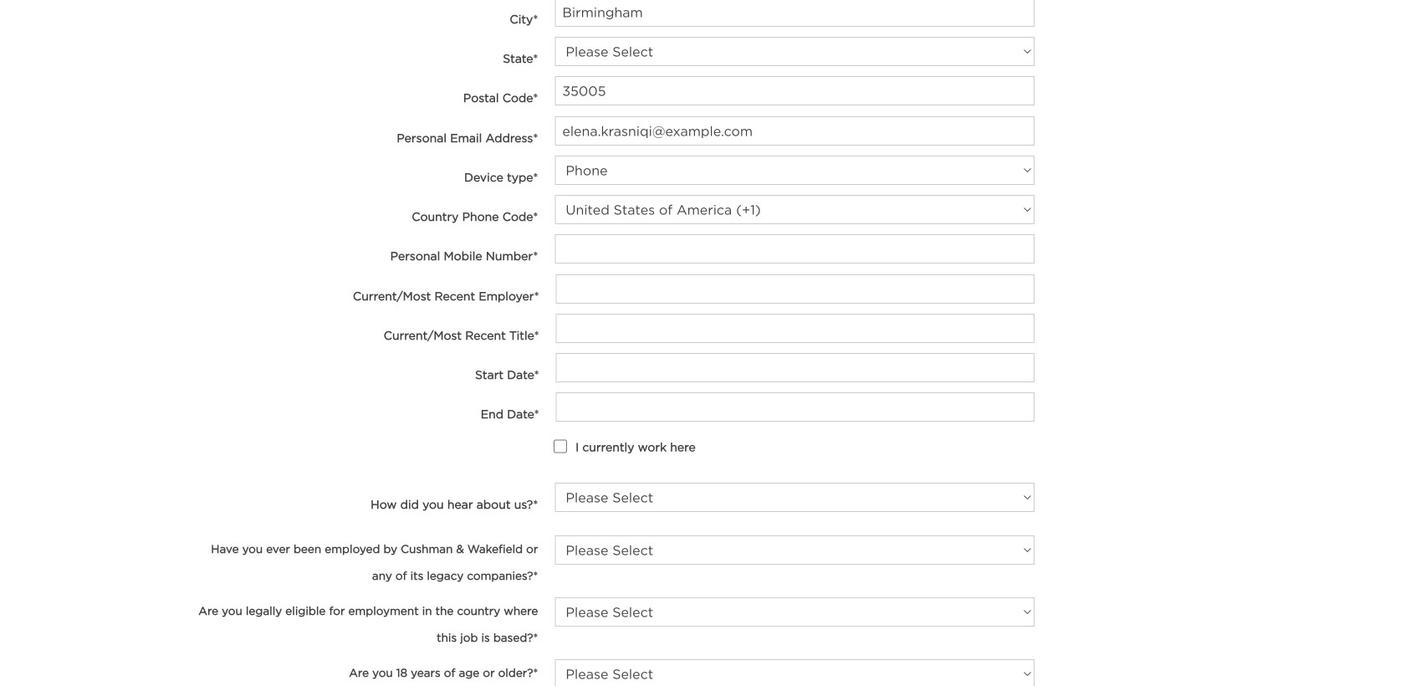 Task type: describe. For each thing, give the bounding box(es) containing it.
Current/Most Recent Title text field
[[556, 314, 1035, 343]]

Current/Most Recent Employer text field
[[556, 275, 1035, 304]]

Personal Mobile Number text field
[[555, 234, 1035, 264]]



Task type: vqa. For each thing, say whether or not it's contained in the screenshot.
'City' text field
yes



Task type: locate. For each thing, give the bounding box(es) containing it.
None text field
[[556, 353, 1035, 383], [556, 393, 1035, 422], [556, 353, 1035, 383], [556, 393, 1035, 422]]

I currently work here checkbox
[[554, 432, 567, 461]]

Personal Email Address email field
[[555, 116, 1035, 146]]

City text field
[[555, 0, 1035, 27]]

Postal Code text field
[[555, 76, 1035, 106]]



